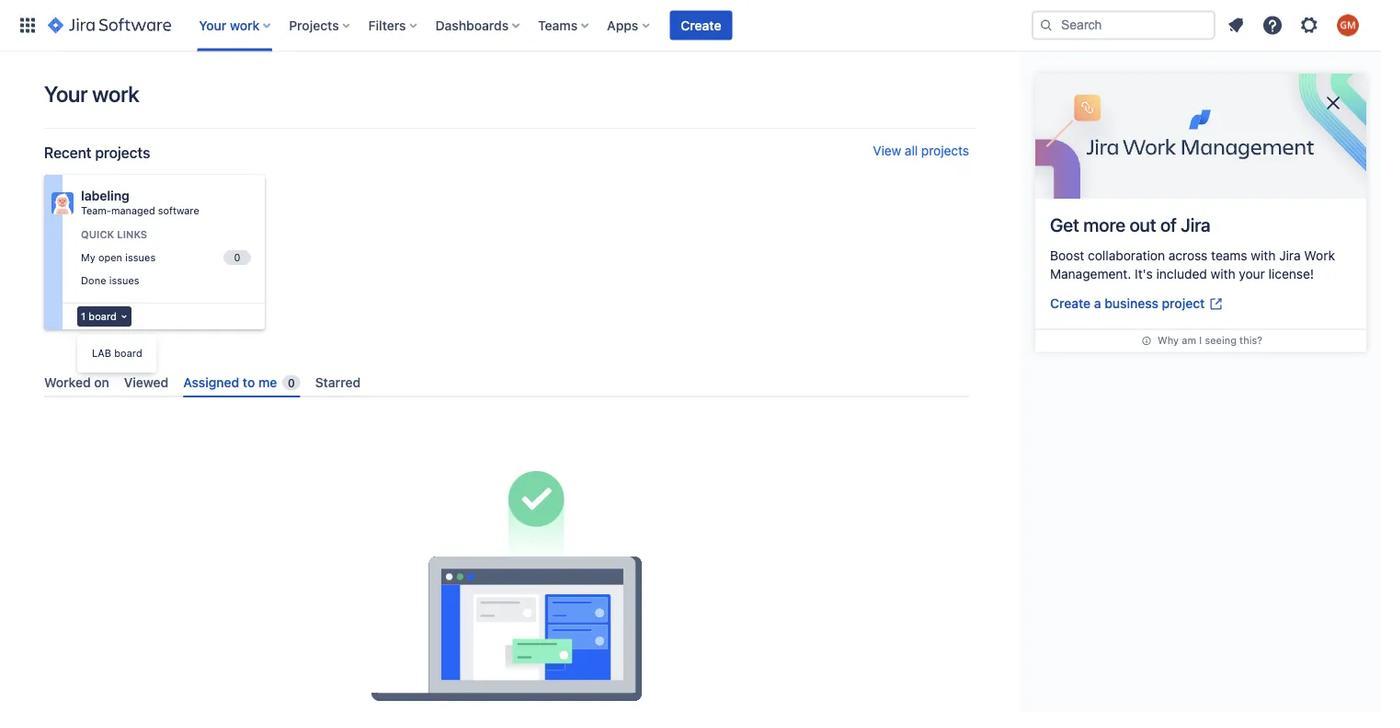 Task type: describe. For each thing, give the bounding box(es) containing it.
me
[[258, 374, 277, 390]]

am
[[1182, 334, 1197, 346]]

get more out of jira
[[1051, 213, 1211, 235]]

out
[[1130, 213, 1157, 235]]

1 vertical spatial your work
[[44, 81, 139, 107]]

management.
[[1051, 266, 1132, 282]]

create for create a business project
[[1051, 296, 1091, 311]]

team-
[[81, 205, 111, 217]]

quick links
[[81, 229, 147, 241]]

teams
[[1212, 248, 1248, 263]]

recent projects
[[44, 144, 150, 161]]

my open issues link
[[77, 247, 254, 268]]

recent
[[44, 144, 91, 161]]

done
[[81, 274, 106, 286]]

apps
[[607, 17, 639, 33]]

1 vertical spatial your
[[44, 81, 88, 107]]

settings image
[[1299, 14, 1321, 36]]

lab
[[92, 347, 111, 359]]

assigned to me
[[183, 374, 277, 390]]

teams
[[538, 17, 578, 33]]

business
[[1105, 296, 1159, 311]]

my
[[81, 251, 95, 263]]

0 horizontal spatial with
[[1211, 266, 1236, 282]]

1 board
[[81, 310, 117, 322]]

worked on
[[44, 374, 109, 390]]

create button
[[670, 11, 733, 40]]

help image
[[1262, 14, 1284, 36]]

done issues link
[[77, 270, 254, 291]]

your profile and settings image
[[1338, 14, 1360, 36]]

0 horizontal spatial jira
[[1182, 213, 1211, 235]]

on
[[94, 374, 109, 390]]

board image
[[117, 309, 131, 324]]

filters button
[[363, 11, 425, 40]]

across
[[1169, 248, 1208, 263]]

teams button
[[533, 11, 596, 40]]

projects button
[[284, 11, 358, 40]]

i
[[1200, 334, 1203, 346]]

labeling
[[81, 188, 130, 203]]

0 vertical spatial with
[[1252, 248, 1276, 263]]

search image
[[1040, 18, 1054, 33]]

assigned
[[183, 374, 239, 390]]

0 horizontal spatial projects
[[95, 144, 150, 161]]

1
[[81, 310, 86, 322]]

a
[[1095, 296, 1102, 311]]

board for lab board
[[114, 347, 142, 359]]

to
[[243, 374, 255, 390]]

dashboards
[[436, 17, 509, 33]]

it's
[[1135, 266, 1154, 282]]

lab board link
[[88, 343, 146, 363]]



Task type: vqa. For each thing, say whether or not it's contained in the screenshot.
Create a business project 'link'
yes



Task type: locate. For each thing, give the bounding box(es) containing it.
dashboards button
[[430, 11, 527, 40]]

collaboration
[[1089, 248, 1166, 263]]

included
[[1157, 266, 1208, 282]]

worked
[[44, 374, 91, 390]]

your
[[199, 17, 227, 33], [44, 81, 88, 107]]

create for create
[[681, 17, 722, 33]]

why
[[1158, 334, 1180, 346]]

your work left projects
[[199, 17, 260, 33]]

Search field
[[1032, 11, 1216, 40]]

lab board button
[[77, 339, 157, 367]]

1 horizontal spatial jira
[[1280, 248, 1302, 263]]

create
[[681, 17, 722, 33], [1051, 296, 1091, 311]]

work
[[230, 17, 260, 33], [92, 81, 139, 107]]

create left a
[[1051, 296, 1091, 311]]

your inside 'popup button'
[[199, 17, 227, 33]]

create right apps dropdown button
[[681, 17, 722, 33]]

viewed
[[124, 374, 169, 390]]

links
[[117, 229, 147, 241]]

issues down links
[[125, 251, 156, 263]]

board right 1 on the top
[[89, 310, 117, 322]]

jira
[[1182, 213, 1211, 235], [1280, 248, 1302, 263]]

0 horizontal spatial create
[[681, 17, 722, 33]]

jira inside boost collaboration across teams with jira work management. it's included with your license!
[[1280, 248, 1302, 263]]

work left projects
[[230, 17, 260, 33]]

filters
[[369, 17, 406, 33]]

projects right all
[[922, 143, 970, 158]]

view
[[873, 143, 902, 158]]

projects up labeling
[[95, 144, 150, 161]]

seeing
[[1206, 334, 1237, 346]]

more
[[1084, 213, 1126, 235]]

board inside button
[[114, 347, 142, 359]]

primary element
[[11, 0, 1032, 51]]

1 horizontal spatial create
[[1051, 296, 1091, 311]]

0 vertical spatial create
[[681, 17, 722, 33]]

apps button
[[602, 11, 657, 40]]

quick
[[81, 229, 114, 241]]

get
[[1051, 213, 1080, 235]]

0 vertical spatial work
[[230, 17, 260, 33]]

0 horizontal spatial your
[[44, 81, 88, 107]]

jira right of
[[1182, 213, 1211, 235]]

of
[[1161, 213, 1177, 235]]

issues
[[125, 251, 156, 263], [109, 274, 139, 286]]

view all projects link
[[873, 143, 970, 162]]

1 horizontal spatial with
[[1252, 248, 1276, 263]]

create inside button
[[681, 17, 722, 33]]

my open issues
[[81, 251, 156, 263]]

notifications image
[[1225, 14, 1248, 36]]

your work button
[[193, 11, 278, 40]]

board right 'lab'
[[114, 347, 142, 359]]

boost collaboration across teams with jira work management. it's included with your license!
[[1051, 248, 1336, 282]]

with down teams on the right of page
[[1211, 266, 1236, 282]]

all
[[905, 143, 918, 158]]

work
[[1305, 248, 1336, 263]]

close image
[[1323, 92, 1345, 114]]

1 vertical spatial issues
[[109, 274, 139, 286]]

0 vertical spatial issues
[[125, 251, 156, 263]]

0 vertical spatial your
[[199, 17, 227, 33]]

1 vertical spatial create
[[1051, 296, 1091, 311]]

your work up recent projects
[[44, 81, 139, 107]]

board inside popup button
[[89, 310, 117, 322]]

issues down my open issues on the top
[[109, 274, 139, 286]]

your work inside 'popup button'
[[199, 17, 260, 33]]

starred
[[315, 374, 361, 390]]

labeling team-managed software
[[81, 188, 199, 217]]

create a business project
[[1051, 296, 1206, 311]]

1 vertical spatial work
[[92, 81, 139, 107]]

1 horizontal spatial your
[[199, 17, 227, 33]]

0 vertical spatial board
[[89, 310, 117, 322]]

0
[[288, 376, 295, 389]]

managed
[[111, 205, 155, 217]]

1 board button
[[77, 306, 131, 327]]

boost
[[1051, 248, 1085, 263]]

open
[[98, 251, 122, 263]]

banner
[[0, 0, 1382, 52]]

tab list
[[37, 367, 977, 398]]

board for 1 board
[[89, 310, 117, 322]]

0 vertical spatial jira
[[1182, 213, 1211, 235]]

1 horizontal spatial work
[[230, 17, 260, 33]]

projects
[[922, 143, 970, 158], [95, 144, 150, 161]]

jira software image
[[48, 14, 171, 36], [48, 14, 171, 36]]

license!
[[1269, 266, 1315, 282]]

1 vertical spatial jira
[[1280, 248, 1302, 263]]

lab board
[[92, 347, 142, 359]]

software
[[158, 205, 199, 217]]

why am i seeing this?
[[1158, 334, 1263, 346]]

create a business project link
[[1051, 294, 1224, 314]]

this?
[[1240, 334, 1263, 346]]

view all projects
[[873, 143, 970, 158]]

appswitcher icon image
[[17, 14, 39, 36]]

your
[[1240, 266, 1266, 282]]

1 vertical spatial with
[[1211, 266, 1236, 282]]

1 horizontal spatial your work
[[199, 17, 260, 33]]

0 horizontal spatial your work
[[44, 81, 139, 107]]

work up recent projects
[[92, 81, 139, 107]]

0 vertical spatial your work
[[199, 17, 260, 33]]

projects inside view all projects "link"
[[922, 143, 970, 158]]

work inside 'popup button'
[[230, 17, 260, 33]]

banner containing your work
[[0, 0, 1382, 52]]

board
[[89, 310, 117, 322], [114, 347, 142, 359]]

with
[[1252, 248, 1276, 263], [1211, 266, 1236, 282]]

1 horizontal spatial projects
[[922, 143, 970, 158]]

0 horizontal spatial work
[[92, 81, 139, 107]]

done issues
[[81, 274, 139, 286]]

jira up license!
[[1280, 248, 1302, 263]]

your work
[[199, 17, 260, 33], [44, 81, 139, 107]]

projects
[[289, 17, 339, 33]]

tab list containing worked on
[[37, 367, 977, 398]]

with up your
[[1252, 248, 1276, 263]]

1 vertical spatial board
[[114, 347, 142, 359]]

project
[[1163, 296, 1206, 311]]



